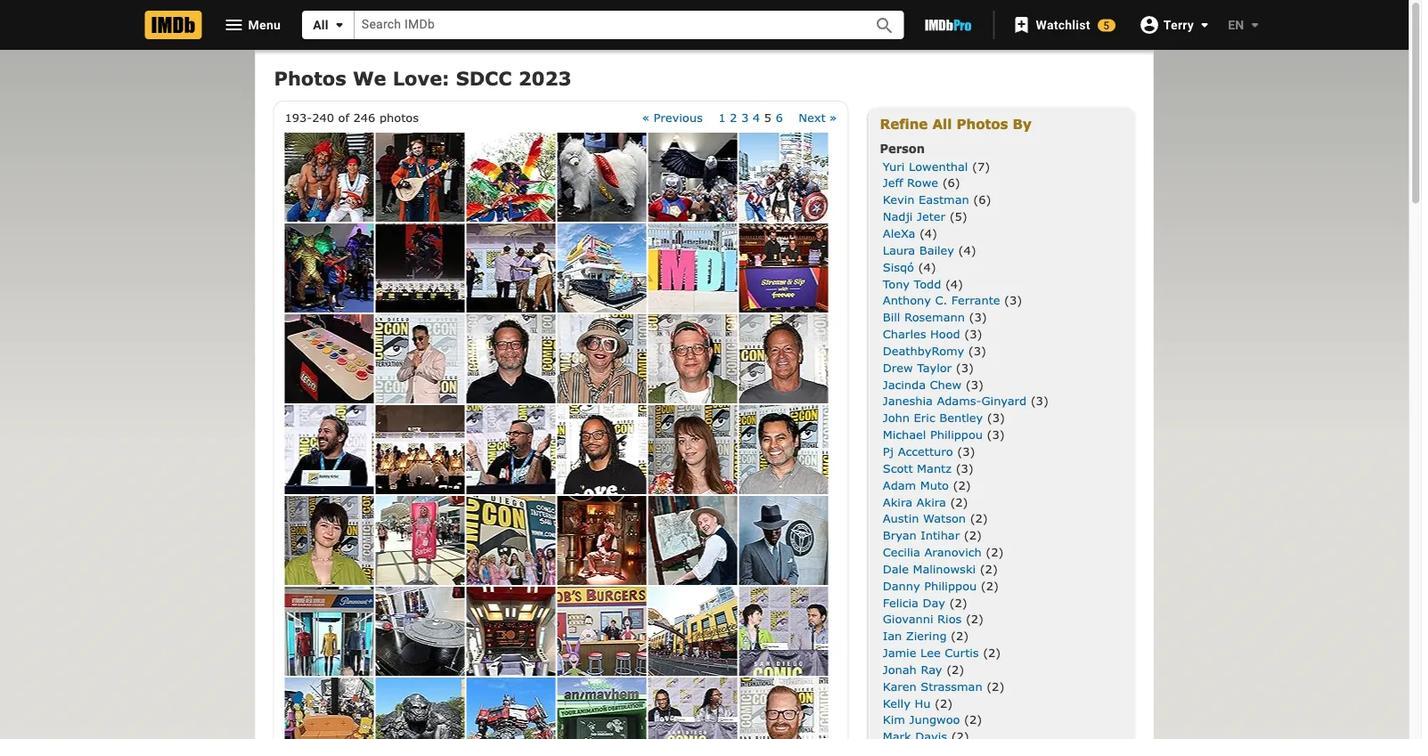 Task type: describe. For each thing, give the bounding box(es) containing it.
adam muto and ryann shannon image
[[739, 587, 828, 676]]

adam
[[883, 478, 916, 492]]

photos we love: sdcc 2023
[[274, 66, 572, 89]]

matthew a. cherry and mark davis image
[[648, 678, 737, 740]]

eric
[[914, 411, 935, 425]]

arrow drop down image inside en button
[[1244, 14, 1266, 36]]

by
[[1013, 116, 1032, 132]]

sisqó
[[883, 260, 914, 274]]

adams-
[[937, 394, 982, 408]]

en button
[[1214, 9, 1266, 41]]

kelly hu link
[[883, 696, 931, 710]]

1 vertical spatial philippou
[[924, 579, 977, 593]]

alexa link
[[883, 226, 915, 240]]

cecilia aranovich image
[[648, 405, 737, 495]]

ryann shannon image
[[285, 496, 374, 585]]

photos
[[380, 110, 419, 124]]

karen
[[883, 679, 917, 693]]

2023
[[518, 66, 572, 89]]

christophe beck image
[[466, 315, 556, 404]]

karen strassman link
[[883, 679, 983, 693]]

jeter
[[917, 209, 945, 223]]

home image
[[145, 11, 202, 39]]

sdcc
[[456, 66, 512, 89]]

deathbyromy link
[[883, 344, 964, 357]]

all button
[[302, 11, 354, 39]]

terry
[[1164, 17, 1194, 32]]

austin watson link
[[883, 512, 966, 525]]

person
[[880, 141, 925, 155]]

kamal haasan image
[[376, 315, 465, 404]]

all inside button
[[313, 17, 329, 32]]

janeshia adams-ginyard link
[[883, 394, 1027, 408]]

laura karpman image
[[557, 315, 646, 404]]

1 horizontal spatial 5
[[1103, 19, 1110, 32]]

next »
[[799, 110, 837, 124]]

cecilia
[[883, 545, 920, 559]]

tony todd link
[[883, 276, 941, 290]]

jungwoo
[[909, 713, 960, 727]]

(5)
[[950, 209, 967, 223]]

akira akira link
[[883, 495, 946, 509]]

c.
[[935, 293, 947, 307]]

david russo image
[[739, 315, 828, 404]]

2
[[730, 110, 737, 124]]

246
[[353, 110, 375, 124]]

240
[[312, 110, 334, 124]]

jacinda
[[883, 377, 926, 391]]

taylor
[[917, 360, 952, 374]]

the haxan cloak image
[[285, 405, 374, 495]]

jeff
[[883, 176, 903, 190]]

kevin
[[883, 193, 915, 206]]

adam muto link
[[883, 478, 949, 492]]

3 link
[[741, 110, 749, 124]]

watchlist
[[1036, 17, 1091, 32]]

Search IMDb text field
[[354, 11, 854, 39]]

1 horizontal spatial photos
[[957, 116, 1008, 132]]

4 link
[[753, 110, 760, 124]]

jamie
[[883, 646, 916, 660]]

kevin eastman, charles hood, drew taylor, and jeff rowe image
[[466, 224, 556, 313]]

charles hood link
[[883, 327, 960, 341]]

menu
[[248, 17, 281, 32]]

of
[[338, 110, 349, 124]]

yuri lowenthal, tony todd, laura bailey, jon paquette, nadji jeter, ryan whitaker, etc. image
[[376, 224, 465, 313]]

tony
[[883, 276, 910, 290]]

menu button
[[209, 11, 295, 39]]

deathbyromy
[[883, 344, 964, 357]]

watchlist image
[[1011, 14, 1032, 36]]

ferrante
[[952, 293, 1000, 307]]

ian
[[883, 629, 902, 643]]

laura
[[883, 243, 915, 257]]

anthony c. ferrante link
[[883, 293, 1000, 307]]

bentley
[[939, 411, 983, 425]]

bryan intihar link
[[883, 528, 960, 542]]

michael philippou link
[[883, 428, 983, 441]]

jonah
[[883, 663, 917, 677]]

account circle image
[[1139, 14, 1160, 35]]

lee
[[920, 646, 941, 660]]

eastman
[[919, 193, 969, 206]]

kelly
[[883, 696, 911, 710]]

giovanni
[[883, 612, 933, 626]]

1 link
[[718, 110, 726, 124]]

curtis
[[945, 646, 979, 660]]

todd
[[914, 276, 941, 290]]

felicia
[[883, 596, 919, 609]]

3
[[741, 110, 749, 124]]

pj
[[883, 444, 894, 458]]

hu
[[915, 696, 931, 710]]



Task type: vqa. For each thing, say whether or not it's contained in the screenshot.
survivor
no



Task type: locate. For each thing, give the bounding box(es) containing it.
rios
[[937, 612, 962, 626]]

danny philippou link
[[883, 579, 977, 593]]

1 horizontal spatial akira
[[917, 495, 946, 509]]

menu image
[[223, 14, 245, 36]]

all right menu
[[313, 17, 329, 32]]

philippou down malinowski on the right bottom of page
[[924, 579, 977, 593]]

(6) up eastman
[[942, 176, 960, 190]]

5 left 6 link
[[764, 110, 772, 124]]

yuri
[[883, 159, 905, 173]]

mantz
[[917, 461, 952, 475]]

4
[[753, 110, 760, 124]]

(4) down jeter
[[920, 226, 937, 240]]

photos up 193-
[[274, 66, 346, 89]]

all right refine on the right top
[[932, 116, 952, 132]]

5 left account circle image
[[1103, 19, 1110, 32]]

intihar
[[921, 528, 960, 542]]

cecilia aranovich link
[[883, 545, 982, 559]]

drew taylor link
[[883, 360, 952, 374]]

(7)
[[972, 159, 990, 173]]

photos left by
[[957, 116, 1008, 132]]

1 horizontal spatial arrow drop down image
[[1244, 14, 1266, 36]]

(4)
[[920, 226, 937, 240], [958, 243, 976, 257], [918, 260, 936, 274], [945, 276, 963, 290]]

0 vertical spatial all
[[313, 17, 329, 32]]

1 horizontal spatial all
[[932, 116, 952, 132]]

akira down muto
[[917, 495, 946, 509]]

dale malinowski link
[[883, 562, 976, 576]]

lowenthal
[[909, 159, 968, 173]]

6 link
[[776, 110, 783, 124]]

jacinda chew link
[[883, 377, 962, 391]]

0 vertical spatial 5
[[1103, 19, 1110, 32]]

arrow drop down image right the terry
[[1244, 14, 1266, 36]]

1 akira from the left
[[883, 495, 912, 509]]

kevin eastman link
[[883, 193, 969, 206]]

0 horizontal spatial photos
[[274, 66, 346, 89]]

phil mcgowan image
[[739, 678, 828, 740]]

bryan
[[883, 528, 917, 542]]

event photo image
[[285, 133, 374, 222], [376, 133, 465, 222], [466, 133, 556, 222], [557, 133, 646, 222], [648, 133, 737, 222], [739, 133, 828, 222], [285, 224, 374, 313], [557, 224, 646, 313], [648, 224, 737, 313], [739, 224, 828, 313], [285, 315, 374, 404], [376, 405, 465, 495], [466, 405, 556, 495], [376, 496, 465, 585], [466, 496, 556, 585], [557, 496, 646, 585], [648, 496, 737, 585], [739, 496, 828, 585], [285, 587, 374, 676], [376, 587, 465, 676], [466, 587, 556, 676], [557, 587, 646, 676], [648, 587, 737, 676], [285, 678, 374, 740], [376, 678, 465, 740], [466, 678, 556, 740], [557, 678, 646, 740]]

« previous link
[[642, 110, 703, 124]]

1 vertical spatial (6)
[[973, 193, 991, 206]]

aranovich
[[924, 545, 982, 559]]

hood
[[930, 327, 960, 341]]

refine
[[880, 116, 928, 132]]

193-
[[285, 110, 312, 124]]

rowe
[[907, 176, 938, 190]]

0 horizontal spatial arrow drop down image
[[1194, 14, 1216, 35]]

nadji jeter link
[[883, 209, 945, 223]]

0 vertical spatial photos
[[274, 66, 346, 89]]

1 vertical spatial 5
[[764, 110, 772, 124]]

1 vertical spatial all
[[932, 116, 952, 132]]

0 horizontal spatial akira
[[883, 495, 912, 509]]

jeff rowe link
[[883, 176, 938, 190]]

1
[[718, 110, 726, 124]]

(3)
[[1004, 293, 1022, 307], [969, 310, 987, 324], [964, 327, 982, 341], [968, 344, 986, 357], [956, 360, 974, 374], [966, 377, 984, 391], [1031, 394, 1049, 408], [987, 411, 1005, 425], [987, 428, 1005, 441], [957, 444, 975, 458], [956, 461, 974, 475]]

bill
[[883, 310, 900, 324]]

sisqó link
[[883, 260, 914, 274]]

All search field
[[302, 11, 904, 39]]

(4) up todd at the right top of the page
[[918, 260, 936, 274]]

None field
[[354, 11, 854, 39]]

193-240 of 246 photos
[[285, 110, 419, 124]]

ziering
[[906, 629, 947, 643]]

0 horizontal spatial all
[[313, 17, 329, 32]]

jonah ray link
[[883, 663, 942, 677]]

2 akira from the left
[[917, 495, 946, 509]]

yuri lowenthal (7) jeff rowe (6) kevin eastman (6) nadji jeter (5) alexa (4) laura bailey (4) sisqó (4) tony todd (4) anthony c. ferrante (3) bill rosemann (3) charles hood (3) deathbyromy (3) drew taylor (3) jacinda chew (3) janeshia adams-ginyard (3) john eric bentley (3) michael philippou (3) pj accetturo (3) scott mantz (3) adam muto (2) akira akira (2) austin watson (2) bryan intihar (2) cecilia aranovich (2) dale malinowski (2) danny philippou (2) felicia day (2) giovanni rios (2) ian ziering (2) jamie lee curtis (2) jonah ray (2) karen strassman (2) kelly hu (2) kim jungwoo (2)
[[883, 159, 1049, 727]]

danny
[[883, 579, 920, 593]]

love:
[[393, 66, 450, 89]]

submit search image
[[874, 15, 896, 36]]

arrow drop down image left the en on the right top
[[1194, 14, 1216, 35]]

austin
[[883, 512, 919, 525]]

laura bailey link
[[883, 243, 954, 257]]

akira down adam
[[883, 495, 912, 509]]

1 2 3 4 5 6
[[718, 110, 783, 124]]

mark davis image
[[557, 405, 646, 495]]

(6) down (7)
[[973, 193, 991, 206]]

pj accetturo link
[[883, 444, 953, 458]]

bailey
[[919, 243, 954, 257]]

none field inside all search box
[[354, 11, 854, 39]]

philippou
[[930, 428, 983, 441], [924, 579, 977, 593]]

0 vertical spatial philippou
[[930, 428, 983, 441]]

bill rosemann link
[[883, 310, 965, 324]]

charles
[[883, 327, 926, 341]]

2 link
[[730, 110, 737, 124]]

arrow drop down image
[[1194, 14, 1216, 35], [1244, 14, 1266, 36]]

nadji
[[883, 209, 913, 223]]

refine all photos by
[[880, 116, 1032, 132]]

day
[[923, 596, 945, 609]]

malinowski
[[913, 562, 976, 576]]

1 horizontal spatial (6)
[[973, 193, 991, 206]]

giovanni rios link
[[883, 612, 962, 626]]

adam muto image
[[739, 405, 828, 495]]

(4) right bailey
[[958, 243, 976, 257]]

(4) up anthony c. ferrante link
[[945, 276, 963, 290]]

(6)
[[942, 176, 960, 190], [973, 193, 991, 206]]

0 horizontal spatial (6)
[[942, 176, 960, 190]]

0 horizontal spatial 5
[[764, 110, 772, 124]]

drew
[[883, 360, 913, 374]]

photos
[[274, 66, 346, 89], [957, 116, 1008, 132]]

arrow drop down image
[[329, 14, 350, 36]]

akira
[[883, 495, 912, 509], [917, 495, 946, 509]]

michael giacchino image
[[648, 315, 737, 404]]

kim
[[883, 713, 905, 727]]

muto
[[920, 478, 949, 492]]

felicia day link
[[883, 596, 945, 609]]

kim jungwoo link
[[883, 713, 960, 727]]

we
[[353, 66, 386, 89]]

dale
[[883, 562, 909, 576]]

scott mantz link
[[883, 461, 952, 475]]

alexa
[[883, 226, 915, 240]]

watson
[[923, 512, 966, 525]]

terry button
[[1130, 9, 1216, 41]]

michael
[[883, 428, 926, 441]]

1 vertical spatial photos
[[957, 116, 1008, 132]]

strassman
[[921, 679, 983, 693]]

rosemann
[[904, 310, 965, 324]]

philippou down bentley
[[930, 428, 983, 441]]

0 vertical spatial (6)
[[942, 176, 960, 190]]

(2)
[[953, 478, 971, 492], [950, 495, 968, 509], [970, 512, 988, 525], [964, 528, 982, 542], [986, 545, 1004, 559], [980, 562, 998, 576], [981, 579, 999, 593], [949, 596, 967, 609], [966, 612, 984, 626], [951, 629, 969, 643], [983, 646, 1001, 660], [946, 663, 964, 677], [987, 679, 1004, 693], [935, 696, 953, 710], [964, 713, 982, 727]]

anthony
[[883, 293, 931, 307]]



